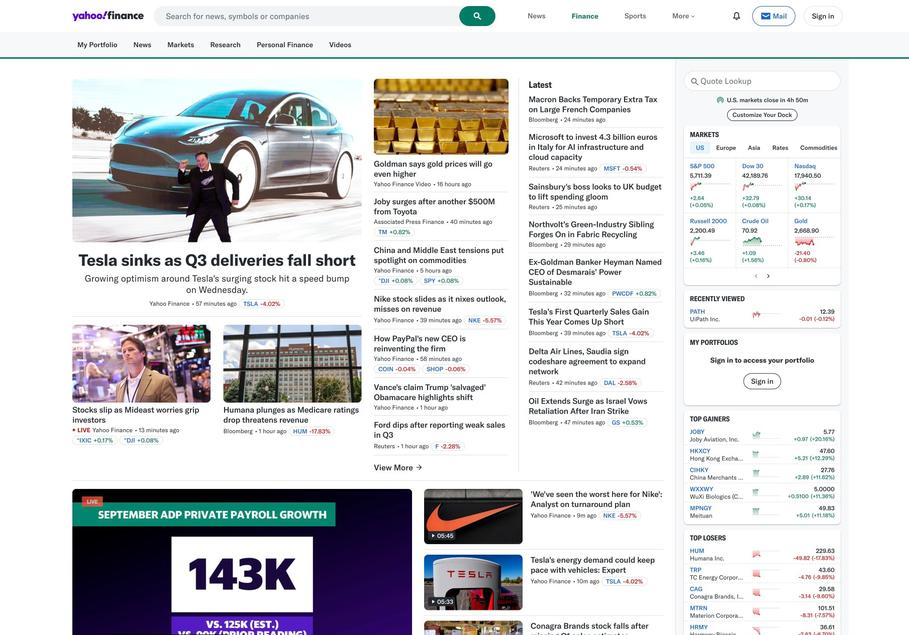 Task type: vqa. For each thing, say whether or not it's contained in the screenshot.
CRUDE OIL 75.80 +2.90 (+3.98%) at the right bottom of page
no



Task type: locate. For each thing, give the bounding box(es) containing it.
none search field quote lookup
[[684, 71, 841, 91]]

hrmy chart element
[[752, 627, 781, 636]]

tab list
[[690, 142, 909, 154]]

joby chart element
[[752, 432, 781, 440]]

hum chart element
[[752, 551, 781, 559]]

article
[[374, 79, 509, 188], [72, 325, 211, 445], [223, 325, 362, 436], [424, 489, 663, 545], [424, 555, 663, 611]]

Search for news, symbols or companies text field
[[154, 6, 496, 26]]

wxxwy chart element
[[752, 489, 781, 498]]

cihky chart element
[[752, 470, 781, 479]]

toolbar
[[728, 6, 843, 26]]

goldman says gold prices will go even higher image
[[374, 79, 509, 155]]

search image
[[473, 12, 481, 20]]

None search field
[[154, 6, 496, 26], [684, 71, 841, 91], [154, 6, 496, 26]]

growing optimism around tesla's surging stock hit a speed bump on wednesday. image
[[72, 79, 362, 242]]

hkxcy chart element
[[752, 451, 781, 459]]



Task type: describe. For each thing, give the bounding box(es) containing it.
stocks slip as mideast worries grip investors image
[[72, 325, 211, 403]]

trp chart element
[[752, 570, 781, 579]]

Quote Lookup text field
[[684, 71, 841, 91]]

tesla's energy demand could keep pace with vehicles: expert image
[[424, 555, 523, 611]]

humana plunges as medicare ratings drop threatens revenue image
[[223, 325, 362, 403]]

path chart element
[[752, 311, 781, 320]]

'we've seen the worst here for nike': analyst on turnaround plan image
[[424, 489, 523, 545]]

mpngy chart element
[[752, 508, 781, 517]]

cag chart element
[[752, 589, 781, 598]]

mtrn chart element
[[752, 608, 781, 617]]

prev image
[[752, 272, 760, 280]]



